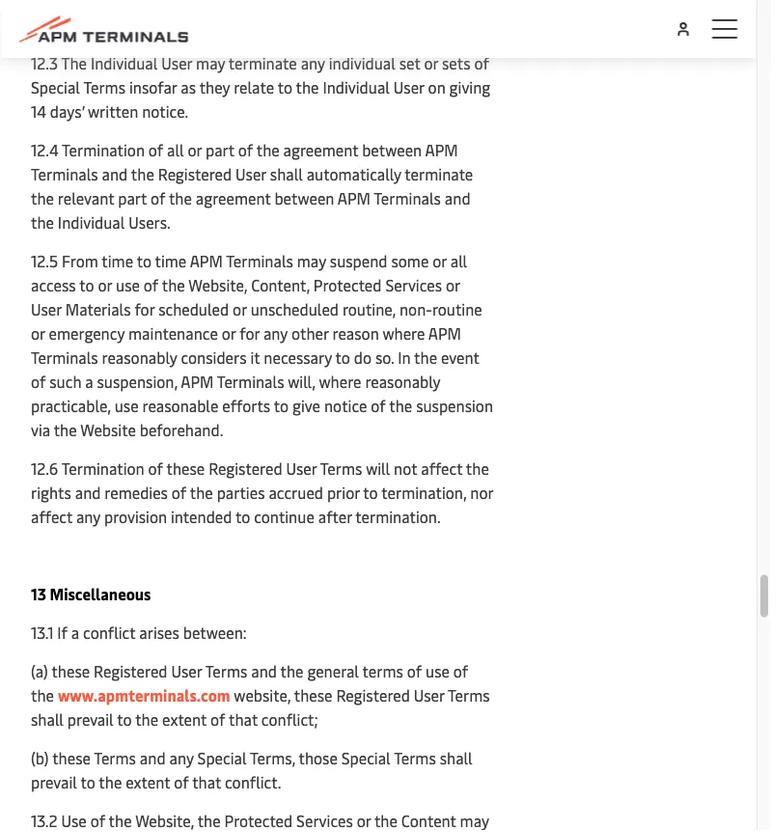 Task type: describe. For each thing, give the bounding box(es) containing it.
0 horizontal spatial affect
[[31, 507, 72, 527]]

prior
[[327, 482, 360, 503]]

individual
[[329, 53, 396, 73]]

12.4
[[31, 140, 59, 160]]

such
[[50, 371, 82, 392]]

these for special
[[52, 748, 91, 769]]

any inside 12.6 termination of these registered user terms will not affect the rights and remedies of the parties accrued prior to termination, nor affect any provision intended to continue after termination.
[[76, 507, 101, 527]]

days' inside 12.3 the individual user may terminate any individual set or sets of special terms insofar as they relate to the individual user on giving 14 days' written notice.
[[50, 101, 84, 122]]

and inside 12.6 termination of these registered user terms will not affect the rights and remedies of the parties accrued prior to termination, nor affect any provision intended to continue after termination.
[[75, 482, 101, 503]]

provision
[[104, 507, 167, 527]]

all inside 12.4 termination of all or part of the agreement between apm terminals and the registered user shall automatically terminate the relevant part of the agreement between apm terminals and the individual users.
[[167, 140, 184, 160]]

or down website,
[[233, 299, 247, 320]]

shall inside website, these registered user terms shall prevail to the extent of that conflict;
[[31, 709, 64, 730]]

it
[[251, 347, 260, 368]]

extent inside website, these registered user terms shall prevail to the extent of that conflict;
[[162, 709, 207, 730]]

give
[[293, 396, 321, 416]]

or right some
[[433, 251, 447, 271]]

arises
[[139, 622, 180, 643]]

or up materials
[[98, 275, 112, 296]]

between:
[[183, 622, 247, 643]]

routine
[[433, 299, 483, 320]]

will,
[[288, 371, 316, 392]]

via
[[31, 420, 50, 440]]

reason
[[333, 323, 379, 344]]

the
[[61, 53, 87, 73]]

all inside '12.5 from time to time apm terminals may suspend some or all access to or use of the website, content, protected services or user materials for scheduled or unscheduled routine, non-routine or emergency maintenance or for any other reason where apm terminals reasonably considers it necessary to do so. in the event of such a suspension, apm terminals will, where reasonably practicable, use reasonable efforts to give notice of the suspension via the website beforehand.'
[[451, 251, 468, 271]]

do
[[354, 347, 372, 368]]

apm down considers
[[181, 371, 214, 392]]

12.3
[[31, 53, 58, 73]]

suspension
[[416, 396, 493, 416]]

termination.
[[356, 507, 441, 527]]

parties
[[217, 482, 265, 503]]

terms
[[363, 661, 404, 682]]

user inside '12.5 from time to time apm terminals may suspend some or all access to or use of the website, content, protected services or user materials for scheduled or unscheduled routine, non-routine or emergency maintenance or for any other reason where apm terminals reasonably considers it necessary to do so. in the event of such a suspension, apm terminals will, where reasonably practicable, use reasonable efforts to give notice of the suspension via the website beforehand.'
[[31, 299, 62, 320]]

12.5
[[31, 251, 58, 271]]

sets
[[442, 53, 471, 73]]

that inside website, these registered user terms shall prevail to the extent of that conflict;
[[229, 709, 258, 730]]

the inside 12.3 the individual user may terminate any individual set or sets of special terms insofar as they relate to the individual user on giving 14 days' written notice.
[[296, 77, 319, 98]]

registered inside website, these registered user terms shall prevail to the extent of that conflict;
[[337, 685, 410, 706]]

scheduled
[[159, 299, 229, 320]]

some
[[392, 251, 429, 271]]

user inside 12.4 termination of all or part of the agreement between apm terminals and the registered user shall automatically terminate the relevant part of the agreement between apm terminals and the individual users.
[[236, 164, 267, 184]]

users.
[[129, 212, 171, 233]]

the inside website, these registered user terms shall prevail to the extent of that conflict;
[[135, 709, 159, 730]]

notice
[[324, 396, 367, 416]]

1 time from the left
[[102, 251, 133, 271]]

not
[[394, 458, 418, 479]]

any inside (b) these terms and any special terms, those special terms shall prevail to the extent of that conflict.
[[169, 748, 194, 769]]

materials
[[65, 299, 131, 320]]

after
[[318, 507, 352, 527]]

general
[[308, 661, 359, 682]]

2 time from the left
[[155, 251, 187, 271]]

may inside 12.3 the individual user may terminate any individual set or sets of special terms insofar as they relate to the individual user on giving 14 days' written notice.
[[196, 53, 225, 73]]

user inside (a) these registered user terms and the general terms of use of the
[[171, 661, 202, 682]]

0 horizontal spatial where
[[319, 371, 362, 392]]

1 horizontal spatial part
[[206, 140, 235, 160]]

termination for remedies
[[62, 458, 145, 479]]

of inside (b) these terms and any special terms, those special terms shall prevail to the extent of that conflict.
[[174, 772, 189, 793]]

so.
[[376, 347, 394, 368]]

registered inside (a) these registered user terms and the general terms of use of the
[[94, 661, 168, 682]]

terms inside 12.6 termination of these registered user terms will not affect the rights and remedies of the parties accrued prior to termination, nor affect any provision intended to continue after termination.
[[320, 458, 363, 479]]

event
[[441, 347, 480, 368]]

will
[[366, 458, 390, 479]]

terms inside 12.3 the individual user may terminate any individual set or sets of special terms insofar as they relate to the individual user on giving 14 days' written notice.
[[83, 77, 126, 98]]

12.4 termination of all or part of the agreement between apm terminals and the registered user shall automatically terminate the relevant part of the agreement between apm terminals and the individual users.
[[31, 140, 474, 233]]

0 vertical spatial reasonably
[[102, 347, 177, 368]]

or inside 12.3 the individual user may terminate any individual set or sets of special terms insofar as they relate to the individual user on giving 14 days' written notice.
[[424, 53, 439, 73]]

or inside 12.4 termination of all or part of the agreement between apm terminals and the registered user shall automatically terminate the relevant part of the agreement between apm terminals and the individual users.
[[188, 140, 202, 160]]

beforehand.
[[140, 420, 223, 440]]

1 vertical spatial part
[[118, 188, 147, 209]]

12.6 termination of these registered user terms will not affect the rights and remedies of the parties accrued prior to termination, nor affect any provision intended to continue after termination.
[[31, 458, 494, 527]]

terminals up efforts
[[217, 371, 284, 392]]

notice. inside 12.3 the individual user may terminate any individual set or sets of special terms insofar as they relate to the individual user on giving 14 days' written notice.
[[142, 101, 188, 122]]

to inside 12.3 the individual user may terminate any individual set or sets of special terms insofar as they relate to the individual user on giving 14 days' written notice.
[[278, 77, 293, 98]]

0 horizontal spatial agreement
[[196, 188, 271, 209]]

those
[[299, 748, 338, 769]]

1 horizontal spatial reasonably
[[365, 371, 441, 392]]

these for shall
[[294, 685, 333, 706]]

set
[[400, 53, 421, 73]]

0 vertical spatial giving
[[95, 14, 136, 35]]

apm down automatically at top
[[338, 188, 371, 209]]

registered inside 12.6 termination of these registered user terms will not affect the rights and remedies of the parties accrued prior to termination, nor affect any provision intended to continue after termination.
[[209, 458, 283, 479]]

0 vertical spatial on
[[74, 14, 91, 35]]

these for and
[[52, 661, 90, 682]]

1 horizontal spatial 14
[[140, 14, 156, 35]]

(a)
[[31, 661, 48, 682]]

they
[[200, 77, 230, 98]]

that inside (b) these terms and any special terms, those special terms shall prevail to the extent of that conflict.
[[192, 772, 221, 793]]

suspension,
[[97, 371, 178, 392]]

non-
[[400, 299, 433, 320]]

1 vertical spatial between
[[275, 188, 335, 209]]

in
[[398, 347, 411, 368]]

rights
[[31, 482, 71, 503]]

miscellaneous
[[50, 584, 151, 605]]

insofar
[[129, 77, 177, 98]]

as
[[181, 77, 196, 98]]

if
[[57, 622, 68, 643]]

www.apmterminals.com link
[[58, 685, 231, 706]]

terms inside website, these registered user terms shall prevail to the extent of that conflict;
[[448, 685, 490, 706]]

maintenance
[[128, 323, 218, 344]]

terms,
[[250, 748, 295, 769]]

13.1
[[31, 622, 54, 643]]

nor
[[471, 482, 494, 503]]

on inside 12.3 the individual user may terminate any individual set or sets of special terms insofar as they relate to the individual user on giving 14 days' written notice.
[[428, 77, 446, 98]]

efforts
[[222, 396, 271, 416]]

any inside '12.5 from time to time apm terminals may suspend some or all access to or use of the website, content, protected services or user materials for scheduled or unscheduled routine, non-routine or emergency maintenance or for any other reason where apm terminals reasonably considers it necessary to do so. in the event of such a suspension, apm terminals will, where reasonably practicable, use reasonable efforts to give notice of the suspension via the website beforehand.'
[[264, 323, 288, 344]]

necessary
[[264, 347, 332, 368]]

apm down sets on the right top of page
[[425, 140, 458, 160]]

access
[[31, 275, 76, 296]]



Task type: locate. For each thing, give the bounding box(es) containing it.
or right set
[[424, 53, 439, 73]]

0 horizontal spatial between
[[275, 188, 335, 209]]

1 vertical spatial for
[[240, 323, 260, 344]]

continue
[[254, 507, 315, 527]]

0 horizontal spatial for
[[135, 299, 155, 320]]

termination inside 12.6 termination of these registered user terms will not affect the rights and remedies of the parties accrued prior to termination, nor affect any provision intended to continue after termination.
[[62, 458, 145, 479]]

terminals down automatically at top
[[374, 188, 441, 209]]

considers
[[181, 347, 247, 368]]

1 horizontal spatial terminate
[[405, 164, 474, 184]]

terminals down 12.4
[[31, 164, 98, 184]]

these inside 12.6 termination of these registered user terms will not affect the rights and remedies of the parties accrued prior to termination, nor affect any provision intended to continue after termination.
[[167, 458, 205, 479]]

1 vertical spatial individual
[[323, 77, 390, 98]]

1 vertical spatial reasonably
[[365, 371, 441, 392]]

1 horizontal spatial that
[[229, 709, 258, 730]]

apm up website,
[[190, 251, 223, 271]]

unscheduled
[[251, 299, 339, 320]]

between
[[362, 140, 422, 160], [275, 188, 335, 209]]

or left emergency
[[31, 323, 45, 344]]

or up routine
[[446, 275, 460, 296]]

shall inside 12.4 termination of all or part of the agreement between apm terminals and the registered user shall automatically terminate the relevant part of the agreement between apm terminals and the individual users.
[[270, 164, 303, 184]]

notice. up 12.3 the individual user may terminate any individual set or sets of special terms insofar as they relate to the individual user on giving 14 days' written notice.
[[251, 14, 298, 35]]

use right terms
[[426, 661, 450, 682]]

the inside (b) these terms and any special terms, those special terms shall prevail to the extent of that conflict.
[[99, 772, 122, 793]]

0 vertical spatial days'
[[159, 14, 193, 35]]

individual down the relevant
[[58, 212, 125, 233]]

0 vertical spatial agreement
[[284, 140, 359, 160]]

1 vertical spatial on
[[428, 77, 446, 98]]

terminate inside 12.4 termination of all or part of the agreement between apm terminals and the registered user shall automatically terminate the relevant part of the agreement between apm terminals and the individual users.
[[405, 164, 474, 184]]

written inside 12.3 the individual user may terminate any individual set or sets of special terms insofar as they relate to the individual user on giving 14 days' written notice.
[[88, 101, 138, 122]]

the
[[296, 77, 319, 98], [257, 140, 280, 160], [131, 164, 154, 184], [31, 188, 54, 209], [169, 188, 192, 209], [31, 212, 54, 233], [162, 275, 185, 296], [414, 347, 438, 368], [389, 396, 413, 416], [54, 420, 77, 440], [466, 458, 489, 479], [190, 482, 213, 503], [281, 661, 304, 682], [31, 685, 54, 706], [135, 709, 159, 730], [99, 772, 122, 793]]

termination inside 12.4 termination of all or part of the agreement between apm terminals and the registered user shall automatically terminate the relevant part of the agreement between apm terminals and the individual users.
[[62, 140, 145, 160]]

may up they
[[196, 53, 225, 73]]

0 vertical spatial that
[[229, 709, 258, 730]]

1 horizontal spatial giving
[[450, 77, 491, 98]]

0 horizontal spatial part
[[118, 188, 147, 209]]

these down the beforehand.
[[167, 458, 205, 479]]

where
[[383, 323, 425, 344], [319, 371, 362, 392]]

13
[[31, 584, 46, 605]]

1 horizontal spatial on
[[428, 77, 446, 98]]

2 horizontal spatial shall
[[440, 748, 473, 769]]

(a) these registered user terms and the general terms of use of the
[[31, 661, 469, 706]]

terminate right automatically at top
[[405, 164, 474, 184]]

registered
[[158, 164, 232, 184], [209, 458, 283, 479], [94, 661, 168, 682], [337, 685, 410, 706]]

written up they
[[197, 14, 248, 35]]

individual up insofar
[[91, 53, 158, 73]]

a inside '12.5 from time to time apm terminals may suspend some or all access to or use of the website, content, protected services or user materials for scheduled or unscheduled routine, non-routine or emergency maintenance or for any other reason where apm terminals reasonably considers it necessary to do so. in the event of such a suspension, apm terminals will, where reasonably practicable, use reasonable efforts to give notice of the suspension via the website beforehand.'
[[85, 371, 93, 392]]

0 horizontal spatial giving
[[95, 14, 136, 35]]

user inside website, these registered user terms shall prevail to the extent of that conflict;
[[414, 685, 445, 706]]

special right those
[[342, 748, 391, 769]]

all down as
[[167, 140, 184, 160]]

a right if at left bottom
[[71, 622, 79, 643]]

these inside website, these registered user terms shall prevail to the extent of that conflict;
[[294, 685, 333, 706]]

from
[[62, 251, 98, 271]]

1 horizontal spatial written
[[197, 14, 248, 35]]

0 vertical spatial terminate
[[229, 53, 297, 73]]

(b) these terms and any special terms, those special terms shall prevail to the extent of that conflict.
[[31, 748, 473, 793]]

termination
[[62, 140, 145, 160], [62, 458, 145, 479]]

0 horizontal spatial time
[[102, 251, 133, 271]]

1 vertical spatial all
[[451, 251, 468, 271]]

website,
[[234, 685, 291, 706]]

services
[[386, 275, 442, 296]]

where up notice at left
[[319, 371, 362, 392]]

0 vertical spatial shall
[[270, 164, 303, 184]]

or down as
[[188, 140, 202, 160]]

relevant
[[58, 188, 114, 209]]

part
[[206, 140, 235, 160], [118, 188, 147, 209]]

www.apmterminals.com
[[58, 685, 231, 706]]

affect up termination,
[[421, 458, 463, 479]]

1 vertical spatial affect
[[31, 507, 72, 527]]

days' up as
[[159, 14, 193, 35]]

0 horizontal spatial terminate
[[229, 53, 297, 73]]

0 vertical spatial written
[[197, 14, 248, 35]]

0 vertical spatial notice.
[[251, 14, 298, 35]]

accrued
[[269, 482, 324, 503]]

termination up the relevant
[[62, 140, 145, 160]]

for
[[135, 299, 155, 320], [240, 323, 260, 344]]

giving
[[95, 14, 136, 35], [450, 77, 491, 98]]

14 up 12.4
[[31, 101, 46, 122]]

0 horizontal spatial may
[[196, 53, 225, 73]]

0 vertical spatial between
[[362, 140, 422, 160]]

0 vertical spatial individual
[[91, 53, 158, 73]]

to inside (b) these terms and any special terms, those special terms shall prevail to the extent of that conflict.
[[81, 772, 95, 793]]

affect down "rights"
[[31, 507, 72, 527]]

0 horizontal spatial days'
[[50, 101, 84, 122]]

that
[[229, 709, 258, 730], [192, 772, 221, 793]]

or up considers
[[222, 323, 236, 344]]

0 vertical spatial all
[[167, 140, 184, 160]]

1 vertical spatial notice.
[[142, 101, 188, 122]]

13.1 if a conflict arises between:
[[31, 622, 247, 643]]

any left "provision" in the left of the page
[[76, 507, 101, 527]]

other
[[292, 323, 329, 344]]

emergency
[[49, 323, 125, 344]]

special up conflict.
[[198, 748, 247, 769]]

days' up 12.4
[[50, 101, 84, 122]]

these down general
[[294, 685, 333, 706]]

individual down individual
[[323, 77, 390, 98]]

termination for the
[[62, 140, 145, 160]]

these right (a)
[[52, 661, 90, 682]]

use up materials
[[116, 275, 140, 296]]

between down automatically at top
[[275, 188, 335, 209]]

terms
[[83, 77, 126, 98], [320, 458, 363, 479], [205, 661, 248, 682], [448, 685, 490, 706], [94, 748, 136, 769], [394, 748, 436, 769]]

termination down website
[[62, 458, 145, 479]]

agreement up website,
[[196, 188, 271, 209]]

any left individual
[[301, 53, 325, 73]]

a right such
[[85, 371, 93, 392]]

1 vertical spatial prevail
[[31, 772, 77, 793]]

1 vertical spatial extent
[[126, 772, 170, 793]]

2 vertical spatial individual
[[58, 212, 125, 233]]

0 horizontal spatial notice.
[[142, 101, 188, 122]]

on right 12.2.2
[[74, 14, 91, 35]]

1 vertical spatial agreement
[[196, 188, 271, 209]]

0 vertical spatial may
[[196, 53, 225, 73]]

1 horizontal spatial a
[[85, 371, 93, 392]]

content,
[[251, 275, 310, 296]]

use inside (a) these registered user terms and the general terms of use of the
[[426, 661, 450, 682]]

any down unscheduled
[[264, 323, 288, 344]]

0 horizontal spatial on
[[74, 14, 91, 35]]

of inside website, these registered user terms shall prevail to the extent of that conflict;
[[211, 709, 225, 730]]

and inside (a) these registered user terms and the general terms of use of the
[[251, 661, 277, 682]]

2 vertical spatial shall
[[440, 748, 473, 769]]

0 horizontal spatial a
[[71, 622, 79, 643]]

or
[[424, 53, 439, 73], [188, 140, 202, 160], [433, 251, 447, 271], [98, 275, 112, 296], [446, 275, 460, 296], [233, 299, 247, 320], [31, 323, 45, 344], [222, 323, 236, 344]]

on
[[74, 14, 91, 35], [428, 77, 446, 98]]

reasonably up suspension,
[[102, 347, 177, 368]]

to
[[278, 77, 293, 98], [137, 251, 152, 271], [79, 275, 94, 296], [336, 347, 350, 368], [274, 396, 289, 416], [363, 482, 378, 503], [236, 507, 250, 527], [117, 709, 132, 730], [81, 772, 95, 793]]

for up maintenance
[[135, 299, 155, 320]]

reasonably down in
[[365, 371, 441, 392]]

terminate inside 12.3 the individual user may terminate any individual set or sets of special terms insofar as they relate to the individual user on giving 14 days' written notice.
[[229, 53, 297, 73]]

12.3 the individual user may terminate any individual set or sets of special terms insofar as they relate to the individual user on giving 14 days' written notice.
[[31, 53, 491, 122]]

conflict.
[[225, 772, 281, 793]]

individual inside 12.4 termination of all or part of the agreement between apm terminals and the registered user shall automatically terminate the relevant part of the agreement between apm terminals and the individual users.
[[58, 212, 125, 233]]

and inside (b) these terms and any special terms, those special terms shall prevail to the extent of that conflict.
[[140, 748, 166, 769]]

website,
[[189, 275, 248, 296]]

1 vertical spatial a
[[71, 622, 79, 643]]

14 inside 12.3 the individual user may terminate any individual set or sets of special terms insofar as they relate to the individual user on giving 14 days' written notice.
[[31, 101, 46, 122]]

1 vertical spatial may
[[297, 251, 326, 271]]

shall inside (b) these terms and any special terms, those special terms shall prevail to the extent of that conflict.
[[440, 748, 473, 769]]

1 horizontal spatial shall
[[270, 164, 303, 184]]

written
[[197, 14, 248, 35], [88, 101, 138, 122]]

website
[[80, 420, 136, 440]]

where up in
[[383, 323, 425, 344]]

1 vertical spatial written
[[88, 101, 138, 122]]

0 vertical spatial part
[[206, 140, 235, 160]]

giving inside 12.3 the individual user may terminate any individual set or sets of special terms insofar as they relate to the individual user on giving 14 days' written notice.
[[450, 77, 491, 98]]

0 vertical spatial use
[[116, 275, 140, 296]]

terminate up relate
[[229, 53, 297, 73]]

1 horizontal spatial special
[[198, 748, 247, 769]]

terminals up "content,"
[[226, 251, 293, 271]]

between up automatically at top
[[362, 140, 422, 160]]

(b)
[[31, 748, 49, 769]]

1 vertical spatial shall
[[31, 709, 64, 730]]

prevail inside website, these registered user terms shall prevail to the extent of that conflict;
[[67, 709, 114, 730]]

these inside (b) these terms and any special terms, those special terms shall prevail to the extent of that conflict.
[[52, 748, 91, 769]]

special down 12.3
[[31, 77, 80, 98]]

terms inside (a) these registered user terms and the general terms of use of the
[[205, 661, 248, 682]]

1 vertical spatial 14
[[31, 101, 46, 122]]

1 horizontal spatial may
[[297, 251, 326, 271]]

remedies
[[105, 482, 168, 503]]

for up the it
[[240, 323, 260, 344]]

0 vertical spatial for
[[135, 299, 155, 320]]

12.2.2
[[31, 14, 70, 35]]

1 vertical spatial that
[[192, 772, 221, 793]]

time down users.
[[155, 251, 187, 271]]

may up "content,"
[[297, 251, 326, 271]]

0 horizontal spatial all
[[167, 140, 184, 160]]

14
[[140, 14, 156, 35], [31, 101, 46, 122]]

giving right 12.2.2
[[95, 14, 136, 35]]

protected
[[314, 275, 382, 296]]

1 horizontal spatial days'
[[159, 14, 193, 35]]

0 vertical spatial a
[[85, 371, 93, 392]]

2 horizontal spatial special
[[342, 748, 391, 769]]

reasonable
[[142, 396, 219, 416]]

these
[[167, 458, 205, 479], [52, 661, 90, 682], [294, 685, 333, 706], [52, 748, 91, 769]]

0 horizontal spatial 14
[[31, 101, 46, 122]]

13 miscellaneous
[[31, 584, 154, 605]]

user inside 12.6 termination of these registered user terms will not affect the rights and remedies of the parties accrued prior to termination, nor affect any provision intended to continue after termination.
[[286, 458, 317, 479]]

12.6
[[31, 458, 58, 479]]

a
[[85, 371, 93, 392], [71, 622, 79, 643]]

2 vertical spatial use
[[426, 661, 450, 682]]

relate
[[234, 77, 274, 98]]

termination,
[[382, 482, 467, 503]]

suspend
[[330, 251, 388, 271]]

prevail down (b)
[[31, 772, 77, 793]]

1 vertical spatial giving
[[450, 77, 491, 98]]

routine,
[[343, 299, 396, 320]]

these right (b)
[[52, 748, 91, 769]]

apm
[[425, 140, 458, 160], [338, 188, 371, 209], [190, 251, 223, 271], [429, 323, 462, 344], [181, 371, 214, 392]]

time right "from"
[[102, 251, 133, 271]]

registered up users.
[[158, 164, 232, 184]]

0 vertical spatial extent
[[162, 709, 207, 730]]

1 vertical spatial use
[[115, 396, 139, 416]]

any inside 12.3 the individual user may terminate any individual set or sets of special terms insofar as they relate to the individual user on giving 14 days' written notice.
[[301, 53, 325, 73]]

days'
[[159, 14, 193, 35], [50, 101, 84, 122]]

part up users.
[[118, 188, 147, 209]]

of
[[475, 53, 489, 73], [149, 140, 163, 160], [238, 140, 253, 160], [151, 188, 166, 209], [144, 275, 159, 296], [31, 371, 46, 392], [371, 396, 386, 416], [148, 458, 163, 479], [172, 482, 187, 503], [407, 661, 422, 682], [454, 661, 469, 682], [211, 709, 225, 730], [174, 772, 189, 793]]

conflict
[[83, 622, 136, 643]]

use down suspension,
[[115, 396, 139, 416]]

registered inside 12.4 termination of all or part of the agreement between apm terminals and the registered user shall automatically terminate the relevant part of the agreement between apm terminals and the individual users.
[[158, 164, 232, 184]]

1 horizontal spatial all
[[451, 251, 468, 271]]

any down www.apmterminals.com link
[[169, 748, 194, 769]]

notice. down insofar
[[142, 101, 188, 122]]

reasonably
[[102, 347, 177, 368], [365, 371, 441, 392]]

0 vertical spatial where
[[383, 323, 425, 344]]

1 vertical spatial terminate
[[405, 164, 474, 184]]

0 horizontal spatial shall
[[31, 709, 64, 730]]

special inside 12.3 the individual user may terminate any individual set or sets of special terms insofar as they relate to the individual user on giving 14 days' written notice.
[[31, 77, 80, 98]]

1 vertical spatial termination
[[62, 458, 145, 479]]

prevail down www.apmterminals.com link
[[67, 709, 114, 730]]

terminals up such
[[31, 347, 98, 368]]

registered down terms
[[337, 685, 410, 706]]

shall
[[270, 164, 303, 184], [31, 709, 64, 730], [440, 748, 473, 769]]

1 horizontal spatial time
[[155, 251, 187, 271]]

0 vertical spatial 14
[[140, 14, 156, 35]]

conflict;
[[262, 709, 318, 730]]

may inside '12.5 from time to time apm terminals may suspend some or all access to or use of the website, content, protected services or user materials for scheduled or unscheduled routine, non-routine or emergency maintenance or for any other reason where apm terminals reasonably considers it necessary to do so. in the event of such a suspension, apm terminals will, where reasonably practicable, use reasonable efforts to give notice of the suspension via the website beforehand.'
[[297, 251, 326, 271]]

1 horizontal spatial agreement
[[284, 140, 359, 160]]

of inside 12.3 the individual user may terminate any individual set or sets of special terms insofar as they relate to the individual user on giving 14 days' written notice.
[[475, 53, 489, 73]]

automatically
[[307, 164, 402, 184]]

agreement up automatically at top
[[284, 140, 359, 160]]

individual
[[91, 53, 158, 73], [323, 77, 390, 98], [58, 212, 125, 233]]

use
[[116, 275, 140, 296], [115, 396, 139, 416], [426, 661, 450, 682]]

1 horizontal spatial affect
[[421, 458, 463, 479]]

0 vertical spatial prevail
[[67, 709, 114, 730]]

website, these registered user terms shall prevail to the extent of that conflict;
[[31, 685, 490, 730]]

all up routine
[[451, 251, 468, 271]]

intended
[[171, 507, 232, 527]]

0 horizontal spatial written
[[88, 101, 138, 122]]

these inside (a) these registered user terms and the general terms of use of the
[[52, 661, 90, 682]]

that down the website,
[[229, 709, 258, 730]]

0 vertical spatial termination
[[62, 140, 145, 160]]

to inside website, these registered user terms shall prevail to the extent of that conflict;
[[117, 709, 132, 730]]

1 horizontal spatial for
[[240, 323, 260, 344]]

terminate
[[229, 53, 297, 73], [405, 164, 474, 184]]

and
[[102, 164, 128, 184], [445, 188, 471, 209], [75, 482, 101, 503], [251, 661, 277, 682], [140, 748, 166, 769]]

part down they
[[206, 140, 235, 160]]

that left conflict.
[[192, 772, 221, 793]]

1 horizontal spatial between
[[362, 140, 422, 160]]

12.2.2 on giving 14 days' written notice.
[[31, 14, 298, 35]]

1 horizontal spatial notice.
[[251, 14, 298, 35]]

giving down sets on the right top of page
[[450, 77, 491, 98]]

practicable,
[[31, 396, 111, 416]]

on down sets on the right top of page
[[428, 77, 446, 98]]

1 horizontal spatial where
[[383, 323, 425, 344]]

time
[[102, 251, 133, 271], [155, 251, 187, 271]]

0 horizontal spatial that
[[192, 772, 221, 793]]

extent inside (b) these terms and any special terms, those special terms shall prevail to the extent of that conflict.
[[126, 772, 170, 793]]

12.5 from time to time apm terminals may suspend some or all access to or use of the website, content, protected services or user materials for scheduled or unscheduled routine, non-routine or emergency maintenance or for any other reason where apm terminals reasonably considers it necessary to do so. in the event of such a suspension, apm terminals will, where reasonably practicable, use reasonable efforts to give notice of the suspension via the website beforehand.
[[31, 251, 493, 440]]

14 up insofar
[[140, 14, 156, 35]]

0 horizontal spatial special
[[31, 77, 80, 98]]

registered up 'parties'
[[209, 458, 283, 479]]

prevail inside (b) these terms and any special terms, those special terms shall prevail to the extent of that conflict.
[[31, 772, 77, 793]]

apm down routine
[[429, 323, 462, 344]]

agreement
[[284, 140, 359, 160], [196, 188, 271, 209]]

1 vertical spatial days'
[[50, 101, 84, 122]]

0 vertical spatial affect
[[421, 458, 463, 479]]

written down insofar
[[88, 101, 138, 122]]

registered up www.apmterminals.com in the left of the page
[[94, 661, 168, 682]]

0 horizontal spatial reasonably
[[102, 347, 177, 368]]

1 vertical spatial where
[[319, 371, 362, 392]]



Task type: vqa. For each thing, say whether or not it's contained in the screenshot.
7
no



